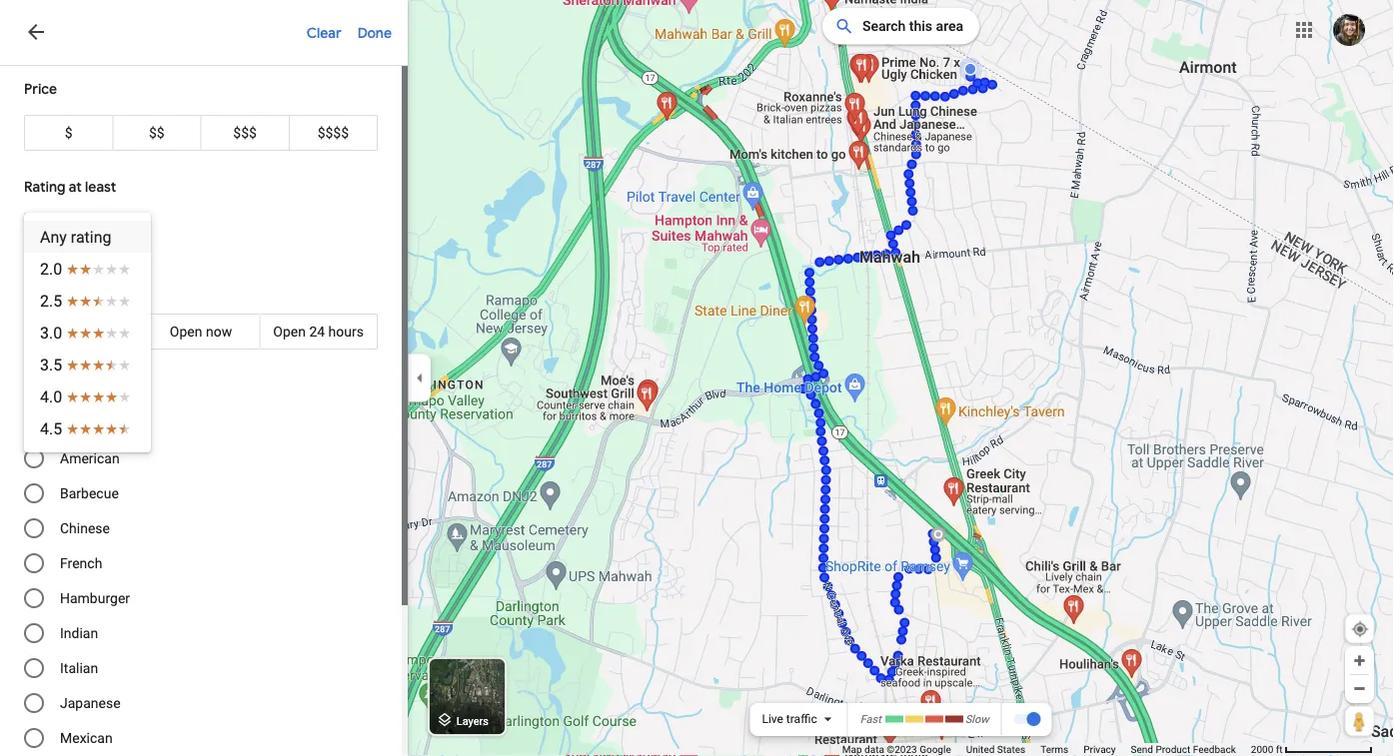 Task type: describe. For each thing, give the bounding box(es) containing it.
2000 ft button
[[1252, 744, 1374, 756]]

any for any rating popup button
[[37, 224, 60, 241]]

french
[[60, 556, 102, 572]]

time
[[83, 323, 111, 340]]

2.5 stars element
[[40, 289, 135, 313]]

area
[[936, 18, 964, 34]]

united
[[966, 744, 995, 756]]

4.5 stars element
[[40, 417, 135, 441]]

2000 ft
[[1252, 744, 1283, 756]]

slow
[[966, 714, 989, 726]]

google maps element
[[0, 0, 1395, 757]]

2.0
[[40, 259, 62, 278]]

chinese
[[60, 521, 110, 537]]

least
[[85, 178, 116, 196]]

live
[[762, 713, 784, 727]]

zoom out image
[[1353, 682, 1368, 697]]

footer inside "google maps" element
[[843, 744, 1252, 757]]

any cuisine
[[60, 416, 131, 432]]

send
[[1131, 744, 1154, 756]]

mexican
[[60, 731, 113, 747]]

any rating button
[[24, 213, 131, 252]]

2.5
[[40, 291, 62, 310]]

united states
[[966, 744, 1026, 756]]

privacy
[[1084, 744, 1116, 756]]

send product feedback button
[[1131, 744, 1237, 757]]

live traffic option
[[762, 713, 817, 727]]

hours
[[329, 323, 364, 340]]

layers
[[457, 715, 489, 728]]

 layers
[[436, 709, 489, 731]]

4.0 stars element
[[40, 385, 135, 409]]

open 24 hours
[[273, 323, 364, 340]]

3.0 stars element
[[40, 321, 135, 345]]

send product feedback
[[1131, 744, 1237, 756]]

back image
[[24, 20, 48, 44]]

ft
[[1277, 744, 1283, 756]]

cuisine
[[24, 377, 72, 395]]

japanese
[[60, 696, 121, 712]]

4.0
[[40, 387, 62, 406]]

privacy button
[[1084, 744, 1116, 757]]

indian
[[60, 626, 98, 642]]

open for open 24 hours
[[273, 323, 306, 340]]

product
[[1156, 744, 1191, 756]]

terms
[[1041, 744, 1069, 756]]

rating at least
[[24, 178, 116, 196]]

price group
[[0, 66, 402, 164]]

2000
[[1252, 744, 1274, 756]]

 Show traffic  checkbox
[[1013, 712, 1041, 728]]

states
[[998, 744, 1026, 756]]

google account: giulia masi  
(giulia.masi@adept.ai) image
[[1334, 14, 1366, 46]]

3.5 stars element
[[40, 353, 135, 377]]

clear
[[307, 24, 342, 42]]

4.5
[[40, 419, 62, 438]]

clear button
[[307, 0, 358, 64]]

fast
[[860, 714, 882, 726]]

any for the cuisine option group
[[60, 416, 83, 432]]

open for open now
[[170, 323, 202, 340]]



Task type: locate. For each thing, give the bounding box(es) containing it.
any rating inside popup button
[[37, 224, 100, 241]]

cuisine option group
[[24, 412, 378, 757]]

search this area
[[863, 18, 964, 34]]


[[436, 709, 454, 731]]

done button
[[358, 0, 408, 64]]

any inside the cuisine option group
[[60, 416, 83, 432]]

1 open from the left
[[170, 323, 202, 340]]

hours
[[24, 279, 63, 297]]

2.0 stars element
[[40, 257, 135, 281]]

google
[[920, 744, 951, 756]]

menu inside "google maps" element
[[24, 213, 151, 453]]

barbecue
[[60, 486, 119, 502]]

any rating up 2.0
[[37, 224, 100, 241]]

rating inside popup button
[[64, 224, 100, 241]]

feedback
[[1194, 744, 1237, 756]]

footer
[[843, 744, 1252, 757]]

open now
[[170, 323, 232, 340]]

american
[[60, 451, 120, 467]]

any rating
[[37, 224, 100, 241], [40, 227, 111, 246]]

open left the now at the top left of the page
[[170, 323, 202, 340]]

now
[[206, 323, 232, 340]]

done
[[358, 24, 392, 42]]

hamburger
[[60, 591, 130, 607]]

this
[[910, 18, 933, 34]]

$
[[65, 124, 73, 141]]

traffic
[[787, 713, 817, 727]]

terms button
[[1041, 744, 1069, 757]]

italian
[[60, 661, 98, 677]]

any time
[[56, 323, 111, 340]]

$$
[[149, 124, 165, 141]]

$$$
[[233, 124, 257, 141]]

cuisine
[[87, 416, 131, 432]]

any inside option group
[[56, 323, 79, 340]]

any inside popup button
[[37, 224, 60, 241]]

option group containing any time
[[24, 314, 378, 350]]

option group inside hours group
[[24, 314, 378, 350]]

any rating up 2.0 stars "element"
[[40, 227, 111, 246]]

data
[[865, 744, 885, 756]]

24
[[309, 323, 325, 340]]

©2023
[[887, 744, 917, 756]]

united states button
[[966, 744, 1026, 757]]

rating
[[24, 178, 66, 196]]

search
[[863, 18, 906, 34]]

option group
[[24, 314, 378, 350]]

live traffic
[[762, 713, 817, 727]]

any
[[37, 224, 60, 241], [40, 227, 67, 246], [56, 323, 79, 340], [60, 416, 83, 432]]

hours group
[[0, 265, 402, 363]]

main content
[[0, 0, 408, 757]]

collapse side panel image
[[409, 367, 431, 389]]

map
[[843, 744, 862, 756]]

$$$$
[[318, 124, 349, 141]]

rating
[[64, 224, 100, 241], [71, 227, 111, 246]]

search this area button
[[823, 8, 980, 44]]

3.0
[[40, 323, 62, 342]]

main content containing clear
[[0, 0, 408, 757]]

open left 24
[[273, 323, 306, 340]]

3.5
[[40, 355, 62, 374]]

show your location image
[[1352, 621, 1370, 639]]

0 horizontal spatial open
[[170, 323, 202, 340]]

map data ©2023 google
[[843, 744, 951, 756]]

rating group
[[0, 164, 402, 265]]

1 horizontal spatial open
[[273, 323, 306, 340]]

price
[[24, 80, 57, 98]]

2 open from the left
[[273, 323, 306, 340]]

show street view coverage image
[[1346, 707, 1375, 737]]

zoom in image
[[1353, 654, 1368, 669]]

open
[[170, 323, 202, 340], [273, 323, 306, 340]]

footer containing map data ©2023 google
[[843, 744, 1252, 757]]

cuisine group
[[0, 363, 402, 757]]

at
[[69, 178, 82, 196]]

menu containing any rating
[[24, 213, 151, 453]]

any for option group containing any time
[[56, 323, 79, 340]]

menu
[[24, 213, 151, 453]]



Task type: vqa. For each thing, say whether or not it's contained in the screenshot.
your
no



